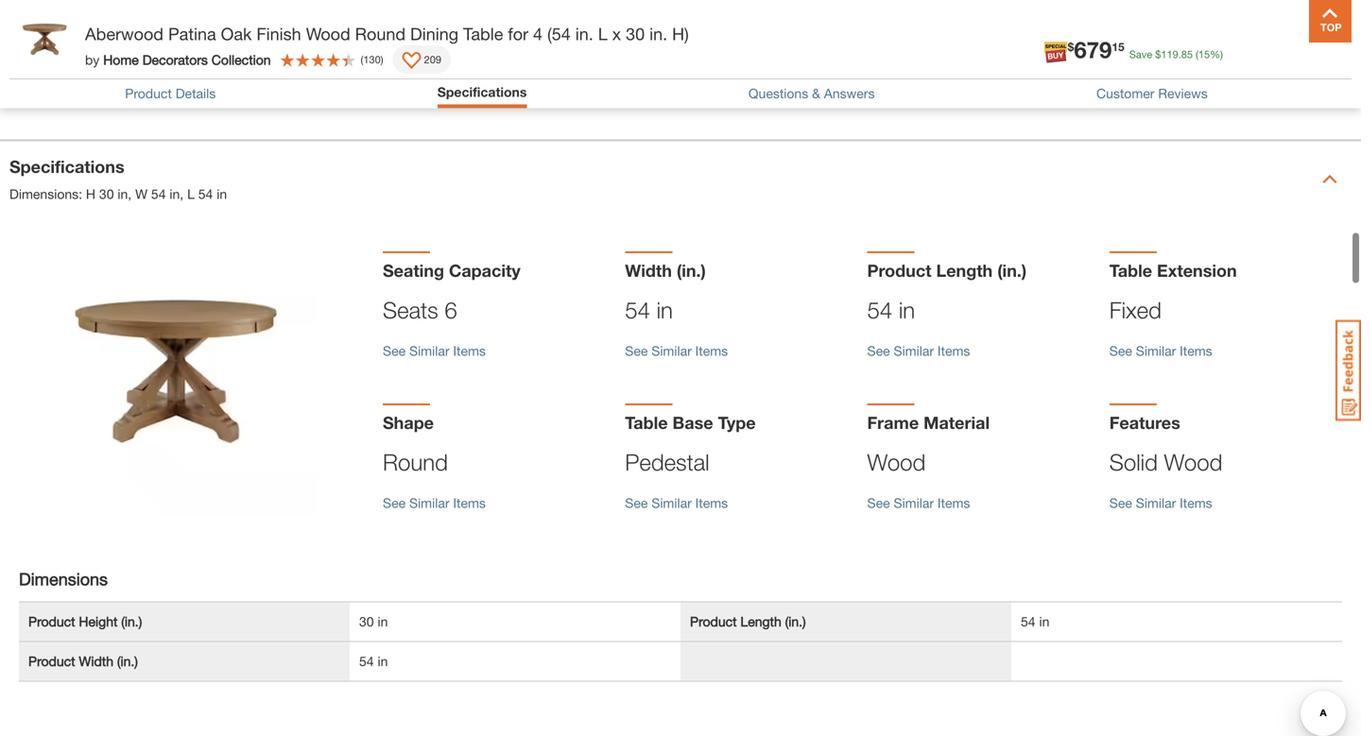 Task type: vqa. For each thing, say whether or not it's contained in the screenshot.


Task type: locate. For each thing, give the bounding box(es) containing it.
similar down pedestal
[[652, 496, 692, 511]]

product height (in.)
[[28, 614, 142, 630]]

15 right 85
[[1199, 48, 1210, 61]]

see down frame
[[867, 496, 890, 511]]

0 horizontal spatial length
[[741, 614, 782, 630]]

similar up table base type
[[652, 343, 692, 359]]

0 horizontal spatial table
[[463, 24, 503, 44]]

services button
[[1043, 23, 1103, 68]]

30
[[626, 24, 645, 44], [99, 186, 114, 202], [359, 614, 374, 630]]

0 vertical spatial round
[[355, 24, 406, 44]]

0 horizontal spatial width
[[79, 654, 113, 670]]

see down width (in.)
[[625, 343, 648, 359]]

similar down frame material
[[894, 496, 934, 511]]

0 horizontal spatial ,
[[128, 186, 132, 202]]

see similar items down fixed
[[1110, 343, 1213, 359]]

(in.)
[[677, 261, 706, 281], [998, 261, 1027, 281], [121, 614, 142, 630], [785, 614, 806, 630], [117, 654, 138, 670]]

in. left h)
[[650, 24, 668, 44]]

similar for product length (in.)
[[894, 343, 934, 359]]

1 horizontal spatial length
[[936, 261, 993, 281]]

54 in
[[625, 297, 673, 324], [867, 297, 915, 324], [1021, 614, 1050, 630], [359, 654, 388, 670]]

0 horizontal spatial 30
[[99, 186, 114, 202]]

x
[[612, 24, 621, 44]]

0 horizontal spatial specifications
[[9, 157, 124, 177]]

round up ) on the left of page
[[355, 24, 406, 44]]

see up frame
[[867, 343, 890, 359]]

specifications up 'dimensions:'
[[9, 157, 124, 177]]

1 vertical spatial specifications
[[9, 157, 124, 177]]

( left ) on the left of page
[[361, 53, 363, 66]]

items for table base type
[[695, 496, 728, 511]]

capacity
[[449, 261, 521, 281]]

specifications down the 209
[[438, 84, 527, 100]]

see down fixed
[[1110, 343, 1132, 359]]

1 vertical spatial 30
[[99, 186, 114, 202]]

see similar items down shape
[[383, 496, 486, 511]]

type
[[718, 413, 756, 433]]

round down shape
[[383, 449, 448, 476]]

similar down solid wood
[[1136, 496, 1176, 511]]

2 horizontal spatial table
[[1110, 261, 1153, 281]]

solid wood
[[1110, 449, 1223, 476]]

display image
[[402, 52, 421, 71]]

similar down the seats 6
[[409, 343, 450, 359]]

aberwood
[[85, 24, 164, 44]]

0 vertical spatial 30
[[626, 24, 645, 44]]

see similar items up table base type
[[625, 343, 728, 359]]

see down pedestal
[[625, 496, 648, 511]]

specifications button
[[438, 84, 527, 104], [438, 84, 527, 100]]

$ 679 15
[[1068, 36, 1125, 63]]

see similar items for seating capacity
[[383, 343, 486, 359]]

policy
[[105, 30, 141, 45]]

1 horizontal spatial 30
[[359, 614, 374, 630]]

( 130 )
[[361, 53, 383, 66]]

length
[[936, 261, 993, 281], [741, 614, 782, 630]]

1 in. from the left
[[575, 24, 593, 44]]

0 horizontal spatial 15
[[1112, 40, 1125, 53]]

see down seats
[[383, 343, 406, 359]]

customer reviews button
[[1097, 86, 1208, 101], [1097, 86, 1208, 101]]

return policy
[[61, 30, 141, 45]]

items for width (in.)
[[695, 343, 728, 359]]

see down shape
[[383, 496, 406, 511]]

specifications for specifications dimensions: h 30 in , w 54 in , l 54 in
[[9, 157, 124, 177]]

wood
[[306, 24, 350, 44], [867, 449, 926, 476], [1164, 449, 1223, 476]]

for
[[508, 24, 529, 44]]

$ right save
[[1155, 48, 1161, 61]]

see similar items for features
[[1110, 496, 1213, 511]]

(
[[1196, 48, 1199, 61], [361, 53, 363, 66]]

see for seating capacity
[[383, 343, 406, 359]]

see for shape
[[383, 496, 406, 511]]

1 horizontal spatial l
[[598, 24, 608, 44]]

see similar items for frame material
[[867, 496, 970, 511]]

see similar items down pedestal
[[625, 496, 728, 511]]

dimensions:
[[9, 186, 82, 202]]

see similar items down solid wood
[[1110, 496, 1213, 511]]

huntington park
[[121, 36, 231, 54]]

2 horizontal spatial wood
[[1164, 449, 1223, 476]]

base
[[673, 413, 713, 433]]

1 horizontal spatial specifications
[[438, 84, 527, 100]]

specifications for specifications
[[438, 84, 527, 100]]

2 in. from the left
[[650, 24, 668, 44]]

similar for features
[[1136, 496, 1176, 511]]

similar up frame material
[[894, 343, 934, 359]]

see for product length (in.)
[[867, 343, 890, 359]]

table up fixed
[[1110, 261, 1153, 281]]

2 vertical spatial 30
[[359, 614, 374, 630]]

questions & answers button
[[749, 86, 875, 101], [749, 86, 875, 101]]

table for fixed
[[1110, 261, 1153, 281]]

patina
[[168, 24, 216, 44]]

questions
[[749, 86, 809, 101]]

54
[[151, 186, 166, 202], [198, 186, 213, 202], [625, 297, 650, 324], [867, 297, 893, 324], [1021, 614, 1036, 630], [359, 654, 374, 670]]

l
[[598, 24, 608, 44], [187, 186, 195, 202]]

specifications
[[438, 84, 527, 100], [9, 157, 124, 177]]

specifications dimensions: h 30 in , w 54 in , l 54 in
[[9, 157, 227, 202]]

1 vertical spatial product length (in.)
[[690, 614, 806, 630]]

see
[[383, 343, 406, 359], [625, 343, 648, 359], [867, 343, 890, 359], [1110, 343, 1132, 359], [383, 496, 406, 511], [625, 496, 648, 511], [867, 496, 890, 511], [1110, 496, 1132, 511]]

wood right solid
[[1164, 449, 1223, 476]]

2 , from the left
[[180, 186, 184, 202]]

$
[[1068, 40, 1074, 53], [1155, 48, 1161, 61]]

similar for table base type
[[652, 496, 692, 511]]

residents
[[121, 63, 175, 78]]

see similar items down frame material
[[867, 496, 970, 511]]

see similar items
[[383, 343, 486, 359], [625, 343, 728, 359], [867, 343, 970, 359], [1110, 343, 1213, 359], [383, 496, 486, 511], [625, 496, 728, 511], [867, 496, 970, 511], [1110, 496, 1213, 511]]

width (in.)
[[625, 261, 706, 281]]

product length (in.)
[[867, 261, 1027, 281], [690, 614, 806, 630]]

the home depot logo image
[[15, 15, 76, 76]]

0 vertical spatial l
[[598, 24, 608, 44]]

2 vertical spatial table
[[625, 413, 668, 433]]

1 horizontal spatial table
[[625, 413, 668, 433]]

wood right finish
[[306, 24, 350, 44]]

similar for width (in.)
[[652, 343, 692, 359]]

product details button
[[125, 86, 216, 101], [125, 86, 216, 101]]

round
[[355, 24, 406, 44], [383, 449, 448, 476]]

0 horizontal spatial (
[[361, 53, 363, 66]]

save $ 119 . 85 ( 15 %)
[[1129, 48, 1223, 61]]

in.
[[575, 24, 593, 44], [650, 24, 668, 44]]

0 horizontal spatial l
[[187, 186, 195, 202]]

0 horizontal spatial in.
[[575, 24, 593, 44]]

1 vertical spatial table
[[1110, 261, 1153, 281]]

see down solid
[[1110, 496, 1132, 511]]

in. right (54
[[575, 24, 593, 44]]

height
[[79, 614, 118, 630]]

caret image
[[1323, 172, 1338, 187]]

table left for
[[463, 24, 503, 44]]

0 horizontal spatial $
[[1068, 40, 1074, 53]]

finish
[[257, 24, 301, 44]]

1 horizontal spatial wood
[[867, 449, 926, 476]]

l right w
[[187, 186, 195, 202]]

85
[[1182, 48, 1193, 61]]

1 horizontal spatial ,
[[180, 186, 184, 202]]

fixed
[[1110, 297, 1162, 324]]

table extension
[[1110, 261, 1237, 281]]

What can we help you find today? search field
[[375, 26, 894, 65]]

1 vertical spatial width
[[79, 654, 113, 670]]

wood down frame
[[867, 449, 926, 476]]

items for shape
[[453, 496, 486, 511]]

collection
[[212, 52, 271, 67]]

2 horizontal spatial 30
[[626, 24, 645, 44]]

items
[[453, 343, 486, 359], [695, 343, 728, 359], [938, 343, 970, 359], [1180, 343, 1213, 359], [453, 496, 486, 511], [695, 496, 728, 511], [938, 496, 970, 511], [1180, 496, 1213, 511]]

decorators
[[142, 52, 208, 67]]

similar
[[409, 343, 450, 359], [652, 343, 692, 359], [894, 343, 934, 359], [1136, 343, 1176, 359], [409, 496, 450, 511], [652, 496, 692, 511], [894, 496, 934, 511], [1136, 496, 1176, 511]]

by
[[85, 52, 100, 67]]

similar down shape
[[409, 496, 450, 511]]

1 horizontal spatial width
[[625, 261, 672, 281]]

seats 6
[[383, 297, 457, 324]]

, left w
[[128, 186, 132, 202]]

width
[[625, 261, 672, 281], [79, 654, 113, 670]]

see similar items down the seats 6
[[383, 343, 486, 359]]

similar down fixed
[[1136, 343, 1176, 359]]

california residents
[[61, 63, 175, 78]]

0 vertical spatial product length (in.)
[[867, 261, 1027, 281]]

1 horizontal spatial in.
[[650, 24, 668, 44]]

0 horizontal spatial product length (in.)
[[690, 614, 806, 630]]

see similar items up frame material
[[867, 343, 970, 359]]

answers
[[824, 86, 875, 101]]

by home decorators collection
[[85, 52, 271, 67]]

aberwood patina oak finish wood round dining table for 4 (54 in. l x 30 in. h)
[[85, 24, 689, 44]]

customer reviews
[[1097, 86, 1208, 101]]

15 left save
[[1112, 40, 1125, 53]]

table
[[463, 24, 503, 44], [1110, 261, 1153, 281], [625, 413, 668, 433]]

product
[[125, 86, 172, 101], [867, 261, 932, 281], [28, 614, 75, 630], [690, 614, 737, 630], [28, 654, 75, 670]]

in
[[118, 186, 128, 202], [170, 186, 180, 202], [217, 186, 227, 202], [657, 297, 673, 324], [899, 297, 915, 324], [378, 614, 388, 630], [1039, 614, 1050, 630], [378, 654, 388, 670]]

items for frame material
[[938, 496, 970, 511]]

l left x
[[598, 24, 608, 44]]

0 vertical spatial table
[[463, 24, 503, 44]]

table up pedestal
[[625, 413, 668, 433]]

( right 85
[[1196, 48, 1199, 61]]

4
[[533, 24, 543, 44]]

h)
[[672, 24, 689, 44]]

119
[[1161, 48, 1179, 61]]

huntington
[[121, 36, 196, 54]]

feedback link image
[[1336, 320, 1361, 422]]

specifications inside specifications dimensions: h 30 in , w 54 in , l 54 in
[[9, 157, 124, 177]]

0 vertical spatial specifications
[[438, 84, 527, 100]]

, right w
[[180, 186, 184, 202]]

$ left save
[[1068, 40, 1074, 53]]

(54
[[547, 24, 571, 44]]

209
[[424, 53, 441, 66]]

1 vertical spatial l
[[187, 186, 195, 202]]

)
[[381, 53, 383, 66]]

1 horizontal spatial 15
[[1199, 48, 1210, 61]]



Task type: describe. For each thing, give the bounding box(es) containing it.
10pm
[[213, 36, 253, 54]]

reviews
[[1158, 86, 1208, 101]]

see for features
[[1110, 496, 1132, 511]]

extension
[[1157, 261, 1237, 281]]

see for width (in.)
[[625, 343, 648, 359]]

questions & answers
[[749, 86, 875, 101]]

table for pedestal
[[625, 413, 668, 433]]

679
[[1074, 36, 1112, 63]]

similar for seating capacity
[[409, 343, 450, 359]]

items for product length (in.)
[[938, 343, 970, 359]]

seating
[[383, 261, 444, 281]]

dimensions
[[19, 569, 108, 590]]

similar for shape
[[409, 496, 450, 511]]

w
[[135, 186, 148, 202]]

l inside specifications dimensions: h 30 in , w 54 in , l 54 in
[[187, 186, 195, 202]]

product width (in.)
[[28, 654, 138, 670]]

customer
[[1097, 86, 1155, 101]]

90255 button
[[276, 36, 341, 55]]

h
[[86, 186, 96, 202]]

see for table base type
[[625, 496, 648, 511]]

table base type
[[625, 413, 756, 433]]

items for features
[[1180, 496, 1213, 511]]

30 inside specifications dimensions: h 30 in , w 54 in , l 54 in
[[99, 186, 114, 202]]

dining
[[410, 24, 459, 44]]

return policy link
[[61, 30, 141, 45]]

0 vertical spatial width
[[625, 261, 672, 281]]

see similar items for table extension
[[1110, 343, 1213, 359]]

oak
[[221, 24, 252, 44]]

%)
[[1210, 48, 1223, 61]]

california
[[61, 63, 118, 78]]

items for table extension
[[1180, 343, 1213, 359]]

see similar items for product length (in.)
[[867, 343, 970, 359]]

see for table extension
[[1110, 343, 1132, 359]]

frame material
[[867, 413, 990, 433]]

similar for table extension
[[1136, 343, 1176, 359]]

items for seating capacity
[[453, 343, 486, 359]]

diy button
[[1126, 23, 1186, 68]]

product image
[[38, 236, 317, 515]]

1 horizontal spatial product length (in.)
[[867, 261, 1027, 281]]

see similar items for width (in.)
[[625, 343, 728, 359]]

home
[[103, 52, 139, 67]]

details
[[176, 86, 216, 101]]

209 button
[[393, 45, 451, 74]]

90255
[[299, 36, 341, 54]]

1 , from the left
[[128, 186, 132, 202]]

seating capacity
[[383, 261, 521, 281]]

$ inside $ 679 15
[[1068, 40, 1074, 53]]

130
[[363, 53, 381, 66]]

click to redirect to view my cart page image
[[1303, 23, 1325, 45]]

1 horizontal spatial (
[[1196, 48, 1199, 61]]

features
[[1110, 413, 1181, 433]]

pedestal
[[625, 449, 710, 476]]

1 vertical spatial round
[[383, 449, 448, 476]]

material
[[924, 413, 990, 433]]

product details
[[125, 86, 216, 101]]

&
[[812, 86, 821, 101]]

save
[[1129, 48, 1153, 61]]

0 vertical spatial length
[[936, 261, 993, 281]]

see for frame material
[[867, 496, 890, 511]]

6
[[445, 297, 457, 324]]

shape
[[383, 413, 434, 433]]

frame
[[867, 413, 919, 433]]

30 in
[[359, 614, 388, 630]]

0 horizontal spatial wood
[[306, 24, 350, 44]]

seats
[[383, 297, 438, 324]]

solid
[[1110, 449, 1158, 476]]

1 vertical spatial length
[[741, 614, 782, 630]]

services
[[1044, 50, 1102, 68]]

15 inside $ 679 15
[[1112, 40, 1125, 53]]

top button
[[1309, 0, 1352, 43]]

park
[[200, 36, 231, 54]]

.
[[1179, 48, 1182, 61]]

1 horizontal spatial $
[[1155, 48, 1161, 61]]

see similar items for shape
[[383, 496, 486, 511]]

see similar items for table base type
[[625, 496, 728, 511]]

similar for frame material
[[894, 496, 934, 511]]

product image image
[[14, 9, 76, 71]]

diy
[[1144, 50, 1168, 68]]

return
[[61, 30, 101, 45]]



